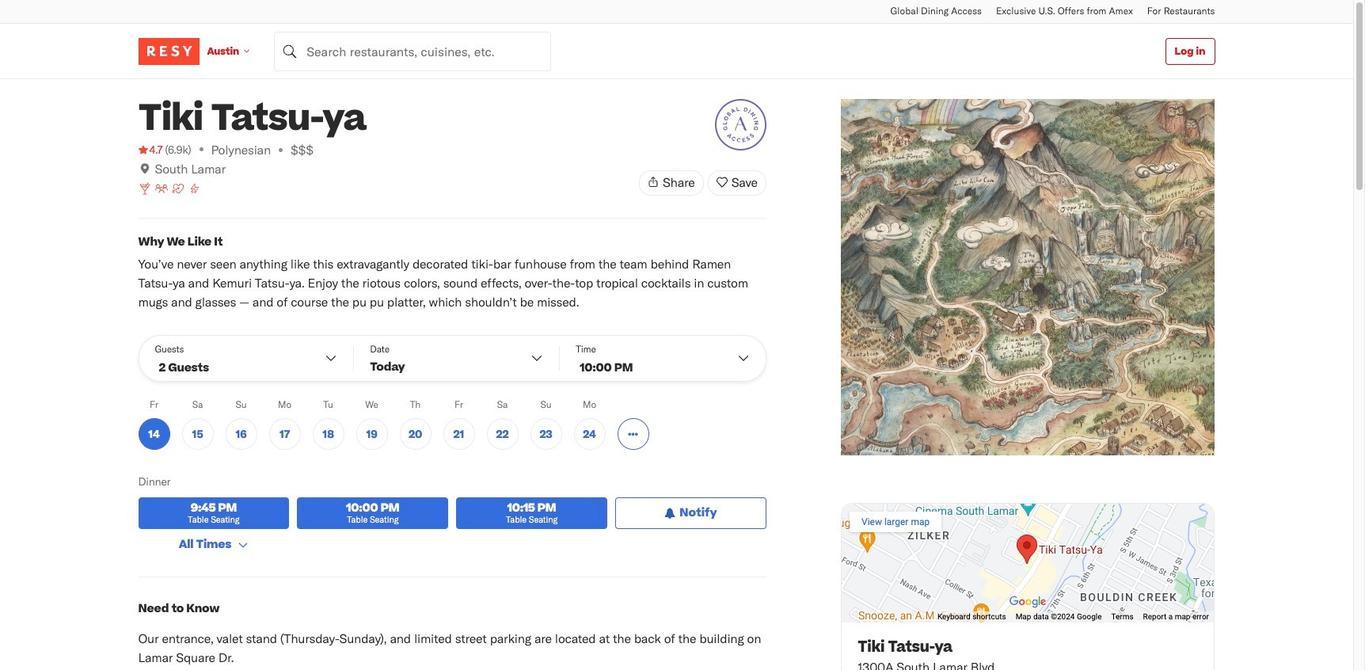 Task type: locate. For each thing, give the bounding box(es) containing it.
None field
[[274, 31, 552, 71]]

4.7 out of 5 stars image
[[138, 142, 163, 158]]



Task type: describe. For each thing, give the bounding box(es) containing it.
Search restaurants, cuisines, etc. text field
[[274, 31, 552, 71]]



